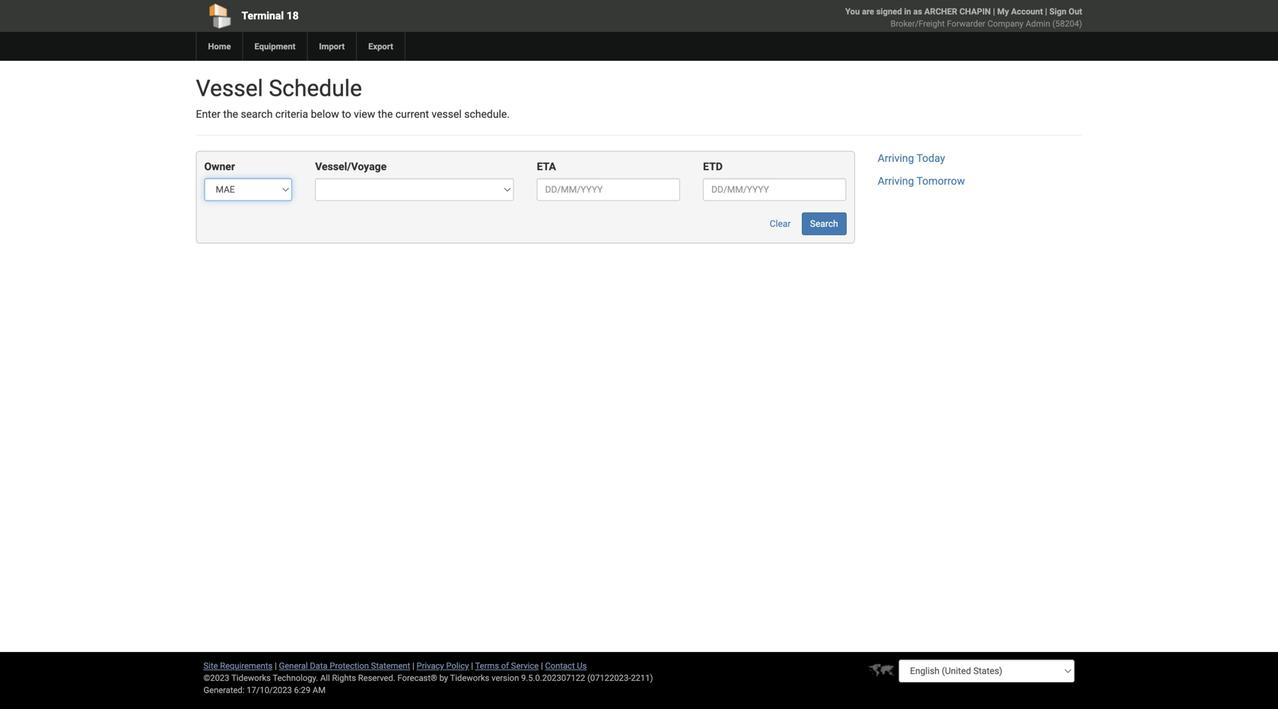 Task type: describe. For each thing, give the bounding box(es) containing it.
view
[[354, 108, 375, 121]]

sign out link
[[1050, 6, 1082, 16]]

forwarder
[[947, 19, 986, 29]]

ETD text field
[[703, 178, 847, 201]]

| left sign
[[1045, 6, 1047, 16]]

arriving today
[[878, 152, 945, 165]]

site
[[204, 662, 218, 671]]

signed
[[876, 6, 902, 16]]

privacy
[[417, 662, 444, 671]]

eta
[[537, 160, 556, 173]]

2 the from the left
[[378, 108, 393, 121]]

company
[[988, 19, 1024, 29]]

policy
[[446, 662, 469, 671]]

| up forecast® on the left bottom
[[412, 662, 414, 671]]

| up the 9.5.0.202307122
[[541, 662, 543, 671]]

clear button
[[761, 213, 799, 235]]

my
[[997, 6, 1009, 16]]

account
[[1011, 6, 1043, 16]]

export link
[[356, 32, 405, 61]]

home link
[[196, 32, 242, 61]]

terms
[[475, 662, 499, 671]]

am
[[313, 686, 326, 696]]

us
[[577, 662, 587, 671]]

version
[[492, 674, 519, 684]]

terminal 18 link
[[196, 0, 552, 32]]

requirements
[[220, 662, 273, 671]]

search button
[[802, 213, 847, 235]]

vessel
[[432, 108, 462, 121]]

all
[[320, 674, 330, 684]]

of
[[501, 662, 509, 671]]

are
[[862, 6, 874, 16]]

equipment link
[[242, 32, 307, 61]]

broker/freight
[[891, 19, 945, 29]]

enter
[[196, 108, 221, 121]]

| up tideworks
[[471, 662, 473, 671]]

sign
[[1050, 6, 1067, 16]]

arriving today link
[[878, 152, 945, 165]]

rights
[[332, 674, 356, 684]]

arriving tomorrow
[[878, 175, 965, 187]]

arriving tomorrow link
[[878, 175, 965, 187]]

©2023 tideworks
[[204, 674, 271, 684]]

in
[[904, 6, 911, 16]]

import
[[319, 41, 345, 51]]

today
[[917, 152, 945, 165]]

terminal
[[242, 10, 284, 22]]

clear
[[770, 219, 791, 229]]

you
[[845, 6, 860, 16]]

terms of service link
[[475, 662, 539, 671]]

(58204)
[[1053, 19, 1082, 29]]

data
[[310, 662, 328, 671]]

general
[[279, 662, 308, 671]]

arriving for arriving today
[[878, 152, 914, 165]]

service
[[511, 662, 539, 671]]

by
[[439, 674, 448, 684]]

1 the from the left
[[223, 108, 238, 121]]

tomorrow
[[917, 175, 965, 187]]

my account link
[[997, 6, 1043, 16]]

out
[[1069, 6, 1082, 16]]



Task type: locate. For each thing, give the bounding box(es) containing it.
the right view
[[378, 108, 393, 121]]

| left general
[[275, 662, 277, 671]]

vessel/voyage
[[315, 160, 387, 173]]

to
[[342, 108, 351, 121]]

terminal 18
[[242, 10, 299, 22]]

vessel schedule enter the search criteria below to view the current vessel schedule.
[[196, 75, 510, 121]]

tideworks
[[450, 674, 489, 684]]

below
[[311, 108, 339, 121]]

admin
[[1026, 19, 1050, 29]]

arriving down arriving today
[[878, 175, 914, 187]]

export
[[368, 41, 393, 51]]

arriving
[[878, 152, 914, 165], [878, 175, 914, 187]]

import link
[[307, 32, 356, 61]]

you are signed in as archer chapin | my account | sign out broker/freight forwarder company admin (58204)
[[845, 6, 1082, 29]]

technology.
[[273, 674, 318, 684]]

the right the enter
[[223, 108, 238, 121]]

archer
[[924, 6, 957, 16]]

forecast®
[[398, 674, 437, 684]]

reserved.
[[358, 674, 395, 684]]

chapin
[[960, 6, 991, 16]]

0 horizontal spatial the
[[223, 108, 238, 121]]

search
[[810, 219, 838, 229]]

1 arriving from the top
[[878, 152, 914, 165]]

etd
[[703, 160, 723, 173]]

search
[[241, 108, 273, 121]]

arriving up arriving tomorrow link
[[878, 152, 914, 165]]

|
[[993, 6, 995, 16], [1045, 6, 1047, 16], [275, 662, 277, 671], [412, 662, 414, 671], [471, 662, 473, 671], [541, 662, 543, 671]]

schedule.
[[464, 108, 510, 121]]

2 arriving from the top
[[878, 175, 914, 187]]

1 vertical spatial arriving
[[878, 175, 914, 187]]

| left my
[[993, 6, 995, 16]]

owner
[[204, 160, 235, 173]]

general data protection statement link
[[279, 662, 410, 671]]

generated:
[[204, 686, 245, 696]]

0 vertical spatial arriving
[[878, 152, 914, 165]]

2211)
[[631, 674, 653, 684]]

current
[[396, 108, 429, 121]]

(07122023-
[[587, 674, 631, 684]]

criteria
[[275, 108, 308, 121]]

contact us link
[[545, 662, 587, 671]]

contact
[[545, 662, 575, 671]]

schedule
[[269, 75, 362, 102]]

1 horizontal spatial the
[[378, 108, 393, 121]]

ETA text field
[[537, 178, 680, 201]]

protection
[[330, 662, 369, 671]]

vessel
[[196, 75, 263, 102]]

18
[[287, 10, 299, 22]]

the
[[223, 108, 238, 121], [378, 108, 393, 121]]

9.5.0.202307122
[[521, 674, 585, 684]]

as
[[913, 6, 922, 16]]

statement
[[371, 662, 410, 671]]

equipment
[[255, 41, 295, 51]]

6:29
[[294, 686, 311, 696]]

home
[[208, 41, 231, 51]]

site requirements | general data protection statement | privacy policy | terms of service | contact us ©2023 tideworks technology. all rights reserved. forecast® by tideworks version 9.5.0.202307122 (07122023-2211) generated: 17/10/2023 6:29 am
[[204, 662, 653, 696]]

arriving for arriving tomorrow
[[878, 175, 914, 187]]

17/10/2023
[[247, 686, 292, 696]]

site requirements link
[[204, 662, 273, 671]]

privacy policy link
[[417, 662, 469, 671]]



Task type: vqa. For each thing, say whether or not it's contained in the screenshot.
the Vessel/Voyage
yes



